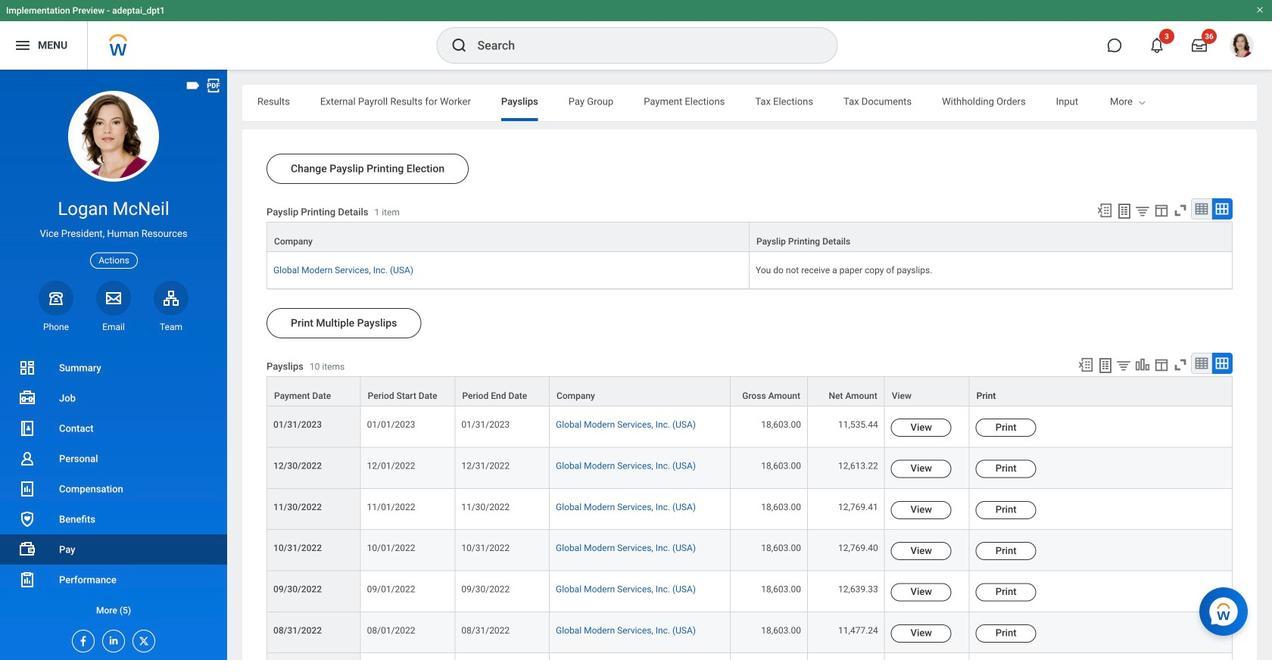 Task type: describe. For each thing, give the bounding box(es) containing it.
contact image
[[18, 420, 36, 438]]

justify image
[[14, 36, 32, 55]]

phone image
[[45, 289, 67, 307]]

2 click to view/edit grid preferences image from the top
[[1154, 357, 1171, 374]]

1 cell from the left
[[361, 654, 456, 661]]

export to worksheets image
[[1116, 202, 1134, 220]]

table image for expand table image
[[1195, 202, 1210, 217]]

notifications large image
[[1150, 38, 1165, 53]]

Search Workday  search field
[[478, 29, 807, 62]]

10 row from the top
[[267, 654, 1233, 661]]

email logan mcneil element
[[96, 321, 131, 333]]

2 fullscreen image from the top
[[1173, 357, 1190, 374]]

select to filter grid data image
[[1135, 203, 1152, 219]]

close environment banner image
[[1256, 5, 1265, 14]]

1 fullscreen image from the top
[[1173, 202, 1190, 219]]

expand table image
[[1215, 356, 1230, 371]]

5 row from the top
[[267, 448, 1233, 489]]

1 click to view/edit grid preferences image from the top
[[1154, 202, 1171, 219]]

3 cell from the left
[[550, 654, 731, 661]]

linkedin image
[[103, 631, 120, 647]]

5 cell from the left
[[808, 654, 885, 661]]

toolbar for third row
[[1071, 353, 1233, 377]]

performance image
[[18, 571, 36, 589]]

team logan mcneil element
[[154, 321, 189, 333]]

pay image
[[18, 541, 36, 559]]

profile logan mcneil image
[[1230, 33, 1255, 61]]



Task type: locate. For each thing, give the bounding box(es) containing it.
compensation image
[[18, 480, 36, 499]]

8 row from the top
[[267, 572, 1233, 613]]

view printable version (pdf) image
[[205, 77, 222, 94]]

click to view/edit grid preferences image right select to filter grid data image
[[1154, 357, 1171, 374]]

table image left expand table icon
[[1195, 356, 1210, 371]]

row header
[[267, 654, 361, 661]]

benefits image
[[18, 511, 36, 529]]

table image
[[1195, 202, 1210, 217], [1195, 356, 1210, 371]]

toolbar for first row from the top of the page
[[1090, 199, 1233, 222]]

toolbar
[[1090, 199, 1233, 222], [1071, 353, 1233, 377]]

3 row from the top
[[267, 377, 1233, 407]]

export to excel image
[[1078, 357, 1095, 374]]

mail image
[[105, 289, 123, 307]]

cell
[[361, 654, 456, 661], [456, 654, 550, 661], [550, 654, 731, 661], [731, 654, 808, 661], [808, 654, 885, 661], [885, 654, 970, 661], [970, 654, 1233, 661]]

4 cell from the left
[[731, 654, 808, 661]]

list
[[0, 353, 227, 626]]

1 vertical spatial fullscreen image
[[1173, 357, 1190, 374]]

6 cell from the left
[[885, 654, 970, 661]]

0 vertical spatial table image
[[1195, 202, 1210, 217]]

0 vertical spatial click to view/edit grid preferences image
[[1154, 202, 1171, 219]]

export to worksheets image
[[1097, 357, 1115, 375]]

view team image
[[162, 289, 180, 307]]

2 table image from the top
[[1195, 356, 1210, 371]]

x image
[[133, 631, 150, 648]]

row
[[267, 222, 1233, 253], [267, 252, 1233, 289], [267, 377, 1233, 407], [267, 407, 1233, 448], [267, 448, 1233, 489], [267, 489, 1233, 530], [267, 530, 1233, 572], [267, 572, 1233, 613], [267, 613, 1233, 654], [267, 654, 1233, 661]]

tag image
[[185, 77, 202, 94]]

select to filter grid data image
[[1116, 358, 1133, 374]]

7 cell from the left
[[970, 654, 1233, 661]]

fullscreen image right select to filter grid data icon
[[1173, 202, 1190, 219]]

click to view/edit grid preferences image right select to filter grid data icon
[[1154, 202, 1171, 219]]

fullscreen image
[[1173, 202, 1190, 219], [1173, 357, 1190, 374]]

1 vertical spatial table image
[[1195, 356, 1210, 371]]

job image
[[18, 389, 36, 408]]

1 vertical spatial click to view/edit grid preferences image
[[1154, 357, 1171, 374]]

summary image
[[18, 359, 36, 377]]

tab list
[[242, 85, 1273, 121]]

inbox large image
[[1193, 38, 1208, 53]]

expand table image
[[1215, 202, 1230, 217]]

table image for expand table icon
[[1195, 356, 1210, 371]]

2 row from the top
[[267, 252, 1233, 289]]

click to view/edit grid preferences image
[[1154, 202, 1171, 219], [1154, 357, 1171, 374]]

9 row from the top
[[267, 613, 1233, 654]]

1 vertical spatial toolbar
[[1071, 353, 1233, 377]]

search image
[[450, 36, 469, 55]]

table image left expand table image
[[1195, 202, 1210, 217]]

0 vertical spatial toolbar
[[1090, 199, 1233, 222]]

1 row from the top
[[267, 222, 1233, 253]]

navigation pane region
[[0, 70, 227, 661]]

banner
[[0, 0, 1273, 70]]

6 row from the top
[[267, 489, 1233, 530]]

2 cell from the left
[[456, 654, 550, 661]]

fullscreen image left expand table icon
[[1173, 357, 1190, 374]]

1 table image from the top
[[1195, 202, 1210, 217]]

4 row from the top
[[267, 407, 1233, 448]]

7 row from the top
[[267, 530, 1233, 572]]

0 vertical spatial fullscreen image
[[1173, 202, 1190, 219]]

phone logan mcneil element
[[39, 321, 73, 333]]

column header
[[267, 222, 750, 253]]

personal image
[[18, 450, 36, 468]]

facebook image
[[73, 631, 89, 648]]

export to excel image
[[1097, 202, 1114, 219]]



Task type: vqa. For each thing, say whether or not it's contained in the screenshot.
expand table icon table image
yes



